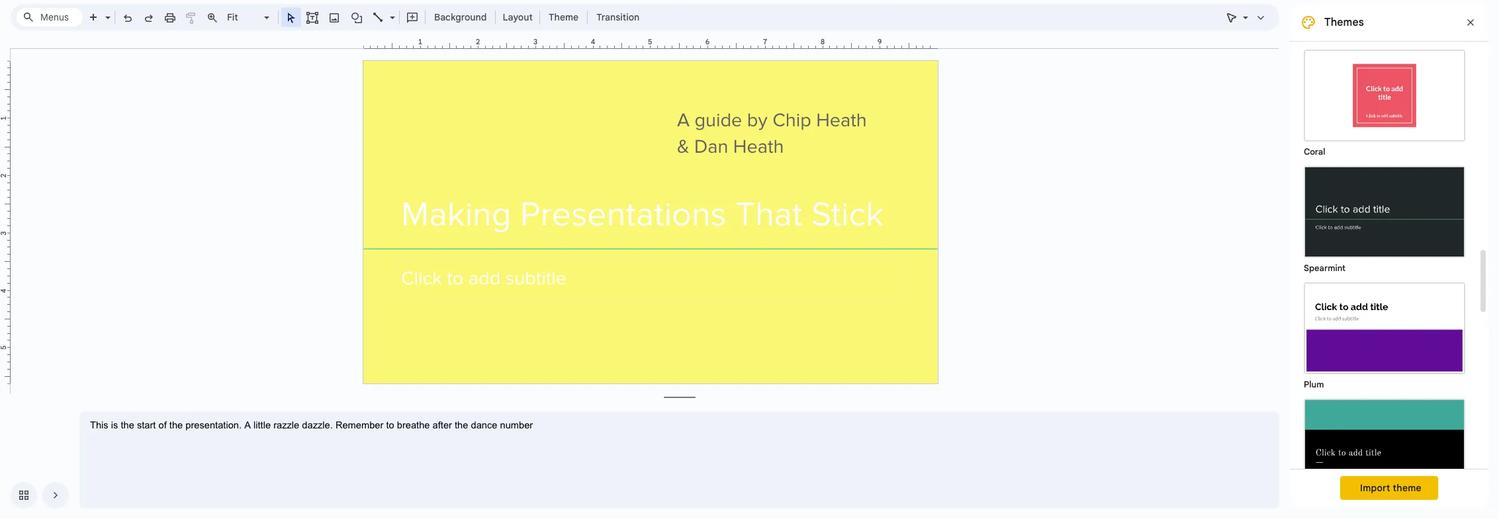 Task type: vqa. For each thing, say whether or not it's contained in the screenshot.
the themes
yes



Task type: describe. For each thing, give the bounding box(es) containing it.
Spearmint radio
[[1298, 160, 1473, 276]]

Plum radio
[[1298, 276, 1473, 393]]

themes
[[1325, 16, 1365, 29]]

layout
[[503, 11, 533, 23]]

Zoom field
[[223, 8, 275, 27]]

import theme
[[1361, 483, 1422, 495]]

transition
[[597, 11, 640, 23]]

live pointer settings image
[[1240, 9, 1249, 13]]

theme
[[549, 11, 579, 23]]

spearmint
[[1304, 263, 1346, 274]]

themes application
[[0, 0, 1500, 520]]

mode and view toolbar
[[1222, 4, 1272, 30]]

background
[[434, 11, 487, 23]]

insert image image
[[327, 8, 342, 26]]

themes section
[[1291, 0, 1489, 509]]

new slide with layout image
[[102, 9, 111, 13]]



Task type: locate. For each thing, give the bounding box(es) containing it.
paperback image
[[1306, 401, 1465, 490]]

layout button
[[499, 7, 537, 27]]

theme
[[1393, 483, 1422, 495]]

theme button
[[543, 7, 585, 27]]

Slate radio
[[1298, 0, 1473, 43]]

Menus field
[[17, 8, 83, 26]]

import theme button
[[1341, 477, 1439, 501]]

background button
[[428, 7, 493, 27]]

Paperback radio
[[1298, 393, 1473, 509]]

main toolbar
[[82, 7, 646, 27]]

Coral radio
[[1298, 43, 1473, 160]]

select line image
[[387, 9, 395, 13]]

navigation inside themes application
[[0, 472, 69, 520]]

shape image
[[349, 8, 365, 26]]

plum
[[1304, 379, 1325, 391]]

import
[[1361, 483, 1391, 495]]

Zoom text field
[[225, 8, 262, 26]]

transition button
[[591, 7, 646, 27]]

navigation
[[0, 472, 69, 520]]

coral
[[1304, 146, 1326, 158]]



